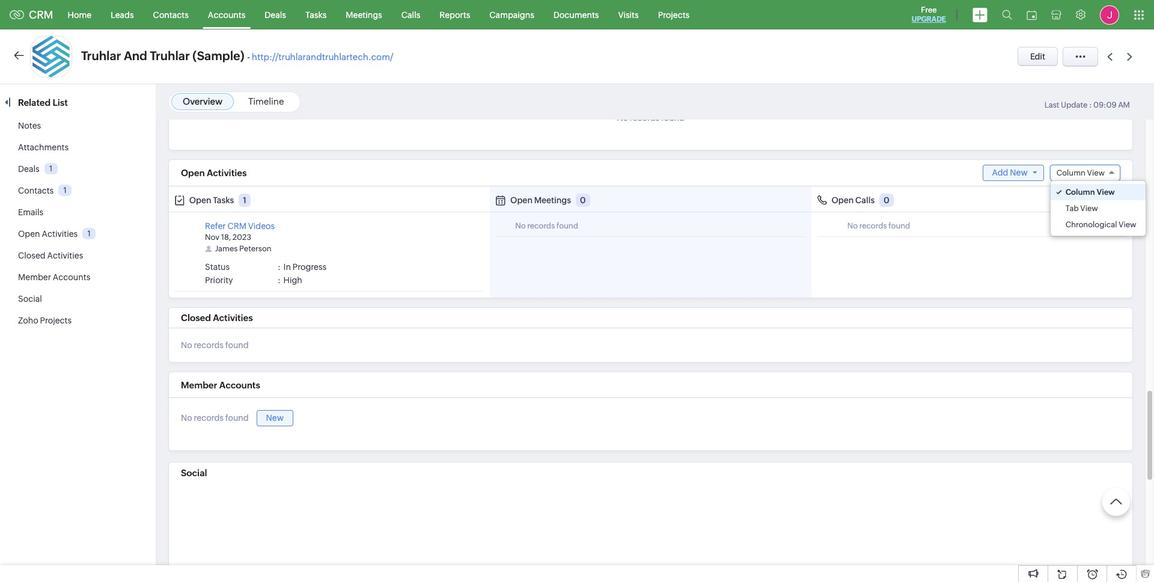 Task type: locate. For each thing, give the bounding box(es) containing it.
: for : high
[[278, 276, 281, 285]]

accounts up new 'link'
[[219, 380, 260, 390]]

0 vertical spatial member
[[18, 272, 51, 282]]

0 for calls
[[884, 195, 890, 205]]

deals left tasks link
[[265, 10, 286, 20]]

list box
[[1051, 181, 1146, 236]]

tasks
[[306, 10, 327, 20], [213, 195, 234, 205]]

column inside field
[[1057, 168, 1086, 177]]

contacts link up emails link
[[18, 186, 54, 195]]

open activities up open tasks
[[181, 168, 247, 178]]

no records found
[[617, 113, 685, 123], [516, 221, 579, 230], [848, 221, 911, 230], [181, 341, 249, 350], [181, 413, 249, 423]]

: in progress
[[278, 262, 327, 272]]

1
[[49, 164, 52, 173], [64, 186, 67, 195], [243, 195, 247, 205], [88, 229, 91, 238]]

0 vertical spatial meetings
[[346, 10, 382, 20]]

1 horizontal spatial member
[[181, 380, 217, 390]]

0 vertical spatial column
[[1057, 168, 1086, 177]]

view up column view option
[[1088, 168, 1106, 177]]

1 horizontal spatial contacts link
[[144, 0, 198, 29]]

column view
[[1057, 168, 1106, 177], [1066, 188, 1116, 197]]

0 vertical spatial closed activities
[[18, 251, 83, 260]]

closed activities link
[[18, 251, 83, 260]]

visits link
[[609, 0, 649, 29]]

0 horizontal spatial calls
[[402, 10, 421, 20]]

18,
[[221, 233, 231, 242]]

records
[[630, 113, 660, 123], [528, 221, 555, 230], [860, 221, 888, 230], [194, 341, 224, 350], [194, 413, 224, 423]]

0 horizontal spatial closed
[[18, 251, 46, 260]]

calendar image
[[1027, 10, 1038, 20]]

campaigns
[[490, 10, 535, 20]]

free
[[922, 5, 937, 14]]

: left 09:09
[[1090, 100, 1093, 109]]

closed down priority
[[181, 313, 211, 323]]

1 horizontal spatial closed
[[181, 313, 211, 323]]

refer crm videos link
[[205, 221, 275, 231]]

1 vertical spatial contacts link
[[18, 186, 54, 195]]

column view up tab view option
[[1066, 188, 1116, 197]]

0 horizontal spatial projects
[[40, 316, 72, 325]]

deals
[[265, 10, 286, 20], [18, 164, 39, 174]]

no
[[617, 113, 629, 123], [516, 221, 526, 230], [848, 221, 858, 230], [181, 341, 192, 350], [181, 413, 192, 423]]

1 horizontal spatial deals
[[265, 10, 286, 20]]

1 horizontal spatial new
[[1011, 168, 1028, 177]]

attachments link
[[18, 143, 69, 152]]

zoho projects link
[[18, 316, 72, 325]]

:
[[1090, 100, 1093, 109], [278, 262, 281, 272], [278, 276, 281, 285]]

deals link down the attachments link
[[18, 164, 39, 174]]

deals link
[[255, 0, 296, 29], [18, 164, 39, 174]]

1 horizontal spatial open activities
[[181, 168, 247, 178]]

0 horizontal spatial crm
[[29, 8, 53, 21]]

member accounts
[[18, 272, 90, 282], [181, 380, 260, 390]]

documents link
[[544, 0, 609, 29]]

0 horizontal spatial member
[[18, 272, 51, 282]]

james peterson
[[215, 244, 272, 253]]

accounts down closed activities link
[[53, 272, 90, 282]]

: left high
[[278, 276, 281, 285]]

tab view option
[[1051, 200, 1146, 217]]

column up tab view
[[1066, 188, 1096, 197]]

0 vertical spatial deals
[[265, 10, 286, 20]]

1 0 from the left
[[580, 195, 586, 205]]

0
[[580, 195, 586, 205], [884, 195, 890, 205]]

column view option
[[1051, 184, 1146, 200]]

open
[[181, 168, 205, 178], [189, 195, 212, 205], [511, 195, 533, 205], [832, 195, 854, 205], [18, 229, 40, 239]]

crm left home link
[[29, 8, 53, 21]]

1 horizontal spatial meetings
[[535, 195, 571, 205]]

projects right zoho
[[40, 316, 72, 325]]

0 horizontal spatial 0
[[580, 195, 586, 205]]

closed activities down priority
[[181, 313, 253, 323]]

1 vertical spatial :
[[278, 262, 281, 272]]

0 horizontal spatial tasks
[[213, 195, 234, 205]]

open activities link
[[18, 229, 78, 239]]

0 right the open meetings
[[580, 195, 586, 205]]

0 horizontal spatial deals link
[[18, 164, 39, 174]]

leads link
[[101, 0, 144, 29]]

meetings
[[346, 10, 382, 20], [535, 195, 571, 205]]

add
[[993, 168, 1009, 177]]

view down tab view option
[[1119, 220, 1137, 229]]

closed activities
[[18, 251, 83, 260], [181, 313, 253, 323]]

projects right 'visits' link
[[658, 10, 690, 20]]

1 horizontal spatial projects
[[658, 10, 690, 20]]

0 horizontal spatial social
[[18, 294, 42, 304]]

0 horizontal spatial deals
[[18, 164, 39, 174]]

1 horizontal spatial crm
[[228, 221, 247, 231]]

0 horizontal spatial open activities
[[18, 229, 78, 239]]

peterson
[[239, 244, 272, 253]]

1 horizontal spatial tasks
[[306, 10, 327, 20]]

contacts up emails link
[[18, 186, 54, 195]]

edit
[[1031, 52, 1046, 61]]

1 vertical spatial member
[[181, 380, 217, 390]]

2 vertical spatial :
[[278, 276, 281, 285]]

0 right open calls
[[884, 195, 890, 205]]

open activities up closed activities link
[[18, 229, 78, 239]]

1 up open activities link
[[64, 186, 67, 195]]

view
[[1088, 168, 1106, 177], [1097, 188, 1116, 197], [1081, 204, 1099, 213], [1119, 220, 1137, 229]]

0 vertical spatial calls
[[402, 10, 421, 20]]

closed activities down open activities link
[[18, 251, 83, 260]]

list box containing column view
[[1051, 181, 1146, 236]]

meetings inside meetings "link"
[[346, 10, 382, 20]]

1 vertical spatial open activities
[[18, 229, 78, 239]]

0 vertical spatial open activities
[[181, 168, 247, 178]]

deals down the attachments link
[[18, 164, 39, 174]]

0 vertical spatial contacts
[[153, 10, 189, 20]]

0 vertical spatial member accounts
[[18, 272, 90, 282]]

crm up 2023 on the top of page
[[228, 221, 247, 231]]

member accounts link
[[18, 272, 90, 282]]

1 vertical spatial crm
[[228, 221, 247, 231]]

open activities
[[181, 168, 247, 178], [18, 229, 78, 239]]

0 horizontal spatial contacts
[[18, 186, 54, 195]]

1 vertical spatial contacts
[[18, 186, 54, 195]]

view up tab view option
[[1097, 188, 1116, 197]]

accounts
[[208, 10, 246, 20], [53, 272, 90, 282], [219, 380, 260, 390]]

0 horizontal spatial new
[[266, 413, 284, 423]]

truhlar right and
[[150, 49, 190, 63]]

videos
[[248, 221, 275, 231]]

1 horizontal spatial deals link
[[255, 0, 296, 29]]

view up chronological
[[1081, 204, 1099, 213]]

overview
[[183, 96, 223, 106]]

0 vertical spatial deals link
[[255, 0, 296, 29]]

deals link up truhlar and truhlar (sample) - http://truhlarandtruhlartech.com/
[[255, 0, 296, 29]]

0 vertical spatial column view
[[1057, 168, 1106, 177]]

notes link
[[18, 121, 41, 131]]

1 vertical spatial accounts
[[53, 272, 90, 282]]

contacts link
[[144, 0, 198, 29], [18, 186, 54, 195]]

crm link
[[10, 8, 53, 21]]

1 vertical spatial column view
[[1066, 188, 1116, 197]]

reports
[[440, 10, 471, 20]]

activities
[[207, 168, 247, 178], [42, 229, 78, 239], [47, 251, 83, 260], [213, 313, 253, 323]]

1 vertical spatial social
[[181, 468, 207, 478]]

activities up open tasks
[[207, 168, 247, 178]]

column view inside option
[[1066, 188, 1116, 197]]

1 vertical spatial calls
[[856, 195, 875, 205]]

calls
[[402, 10, 421, 20], [856, 195, 875, 205]]

0 horizontal spatial meetings
[[346, 10, 382, 20]]

0 vertical spatial crm
[[29, 8, 53, 21]]

1 vertical spatial projects
[[40, 316, 72, 325]]

open meetings
[[511, 195, 571, 205]]

1 vertical spatial new
[[266, 413, 284, 423]]

1 down the attachments link
[[49, 164, 52, 173]]

projects
[[658, 10, 690, 20], [40, 316, 72, 325]]

closed down open activities link
[[18, 251, 46, 260]]

0 horizontal spatial closed activities
[[18, 251, 83, 260]]

crm
[[29, 8, 53, 21], [228, 221, 247, 231]]

tasks up http://truhlarandtruhlartech.com/ link
[[306, 10, 327, 20]]

and
[[124, 49, 147, 63]]

tab
[[1066, 204, 1080, 213]]

closed
[[18, 251, 46, 260], [181, 313, 211, 323]]

2 0 from the left
[[884, 195, 890, 205]]

contacts link right leads
[[144, 0, 198, 29]]

1 vertical spatial closed activities
[[181, 313, 253, 323]]

1 vertical spatial column
[[1066, 188, 1096, 197]]

emails
[[18, 208, 43, 217]]

new
[[1011, 168, 1028, 177], [266, 413, 284, 423]]

1 vertical spatial tasks
[[213, 195, 234, 205]]

0 vertical spatial closed
[[18, 251, 46, 260]]

1 horizontal spatial 0
[[884, 195, 890, 205]]

0 horizontal spatial contacts link
[[18, 186, 54, 195]]

0 for meetings
[[580, 195, 586, 205]]

column
[[1057, 168, 1086, 177], [1066, 188, 1096, 197]]

tasks up the "refer"
[[213, 195, 234, 205]]

0 vertical spatial contacts link
[[144, 0, 198, 29]]

column view up column view option
[[1057, 168, 1106, 177]]

column up column view option
[[1057, 168, 1086, 177]]

view inside option
[[1119, 220, 1137, 229]]

documents
[[554, 10, 599, 20]]

accounts up (sample)
[[208, 10, 246, 20]]

contacts right "leads" link
[[153, 10, 189, 20]]

1 right open activities link
[[88, 229, 91, 238]]

accounts link
[[198, 0, 255, 29]]

contacts
[[153, 10, 189, 20], [18, 186, 54, 195]]

free upgrade
[[912, 5, 947, 23]]

open tasks
[[189, 195, 234, 205]]

search element
[[995, 0, 1020, 29]]

0 vertical spatial projects
[[658, 10, 690, 20]]

1 horizontal spatial truhlar
[[150, 49, 190, 63]]

1 vertical spatial member accounts
[[181, 380, 260, 390]]

0 vertical spatial tasks
[[306, 10, 327, 20]]

nov
[[205, 233, 220, 242]]

0 horizontal spatial truhlar
[[81, 49, 121, 63]]

1 horizontal spatial contacts
[[153, 10, 189, 20]]

1 vertical spatial meetings
[[535, 195, 571, 205]]

truhlar left and
[[81, 49, 121, 63]]

2023
[[233, 233, 251, 242]]

member
[[18, 272, 51, 282], [181, 380, 217, 390]]

view inside field
[[1088, 168, 1106, 177]]

: left in
[[278, 262, 281, 272]]



Task type: vqa. For each thing, say whether or not it's contained in the screenshot.
Home link
yes



Task type: describe. For each thing, give the bounding box(es) containing it.
meetings link
[[336, 0, 392, 29]]

0 vertical spatial :
[[1090, 100, 1093, 109]]

chronological view
[[1066, 220, 1137, 229]]

previous record image
[[1108, 53, 1113, 60]]

1 vertical spatial closed
[[181, 313, 211, 323]]

2 truhlar from the left
[[150, 49, 190, 63]]

related list
[[18, 97, 70, 108]]

1 truhlar from the left
[[81, 49, 121, 63]]

09:09
[[1094, 100, 1117, 109]]

tab view
[[1066, 204, 1099, 213]]

1 vertical spatial deals
[[18, 164, 39, 174]]

1 horizontal spatial social
[[181, 468, 207, 478]]

add new
[[993, 168, 1028, 177]]

in
[[284, 262, 291, 272]]

timeline link
[[248, 96, 284, 106]]

0 horizontal spatial member accounts
[[18, 272, 90, 282]]

visits
[[619, 10, 639, 20]]

timeline
[[248, 96, 284, 106]]

edit button
[[1018, 47, 1059, 66]]

search image
[[1003, 10, 1013, 20]]

create menu element
[[966, 0, 995, 29]]

column view inside field
[[1057, 168, 1106, 177]]

refer
[[205, 221, 226, 231]]

1 vertical spatial deals link
[[18, 164, 39, 174]]

(sample)
[[193, 49, 245, 63]]

last
[[1045, 100, 1060, 109]]

projects link
[[649, 0, 700, 29]]

related
[[18, 97, 51, 108]]

open calls
[[832, 195, 875, 205]]

new link
[[257, 410, 294, 426]]

zoho projects
[[18, 316, 72, 325]]

truhlar and truhlar (sample) - http://truhlarandtruhlartech.com/
[[81, 49, 394, 63]]

create menu image
[[973, 8, 988, 22]]

emails link
[[18, 208, 43, 217]]

calls link
[[392, 0, 430, 29]]

http://truhlarandtruhlartech.com/ link
[[252, 52, 394, 62]]

1 horizontal spatial member accounts
[[181, 380, 260, 390]]

new inside 'link'
[[266, 413, 284, 423]]

am
[[1119, 100, 1131, 109]]

attachments
[[18, 143, 69, 152]]

0 vertical spatial social
[[18, 294, 42, 304]]

progress
[[293, 262, 327, 272]]

upgrade
[[912, 15, 947, 23]]

1 for open activities
[[88, 229, 91, 238]]

leads
[[111, 10, 134, 20]]

: high
[[278, 276, 302, 285]]

http://truhlarandtruhlartech.com/
[[252, 52, 394, 62]]

home link
[[58, 0, 101, 29]]

0 vertical spatial new
[[1011, 168, 1028, 177]]

zoho
[[18, 316, 38, 325]]

james
[[215, 244, 238, 253]]

activities up closed activities link
[[42, 229, 78, 239]]

1 horizontal spatial closed activities
[[181, 313, 253, 323]]

priority
[[205, 276, 233, 285]]

0 vertical spatial accounts
[[208, 10, 246, 20]]

status
[[205, 262, 230, 272]]

1 for contacts
[[64, 186, 67, 195]]

2 vertical spatial accounts
[[219, 380, 260, 390]]

Column View field
[[1051, 165, 1121, 181]]

column inside option
[[1066, 188, 1096, 197]]

social link
[[18, 294, 42, 304]]

chronological view option
[[1051, 217, 1146, 233]]

1 up "refer crm videos" link
[[243, 195, 247, 205]]

view for column view option
[[1097, 188, 1116, 197]]

-
[[247, 52, 250, 62]]

update
[[1062, 100, 1088, 109]]

campaigns link
[[480, 0, 544, 29]]

home
[[68, 10, 92, 20]]

1 horizontal spatial calls
[[856, 195, 875, 205]]

activities down priority
[[213, 313, 253, 323]]

: for : in progress
[[278, 262, 281, 272]]

view for chronological view option
[[1119, 220, 1137, 229]]

tasks link
[[296, 0, 336, 29]]

reports link
[[430, 0, 480, 29]]

1 for deals
[[49, 164, 52, 173]]

list
[[53, 97, 68, 108]]

next record image
[[1128, 53, 1136, 60]]

overview link
[[183, 96, 223, 106]]

deals inside deals link
[[265, 10, 286, 20]]

high
[[284, 276, 302, 285]]

view for tab view option
[[1081, 204, 1099, 213]]

refer crm videos nov 18, 2023
[[205, 221, 275, 242]]

last update : 09:09 am
[[1045, 100, 1131, 109]]

crm inside refer crm videos nov 18, 2023
[[228, 221, 247, 231]]

chronological
[[1066, 220, 1118, 229]]

activities up member accounts link
[[47, 251, 83, 260]]

notes
[[18, 121, 41, 131]]



